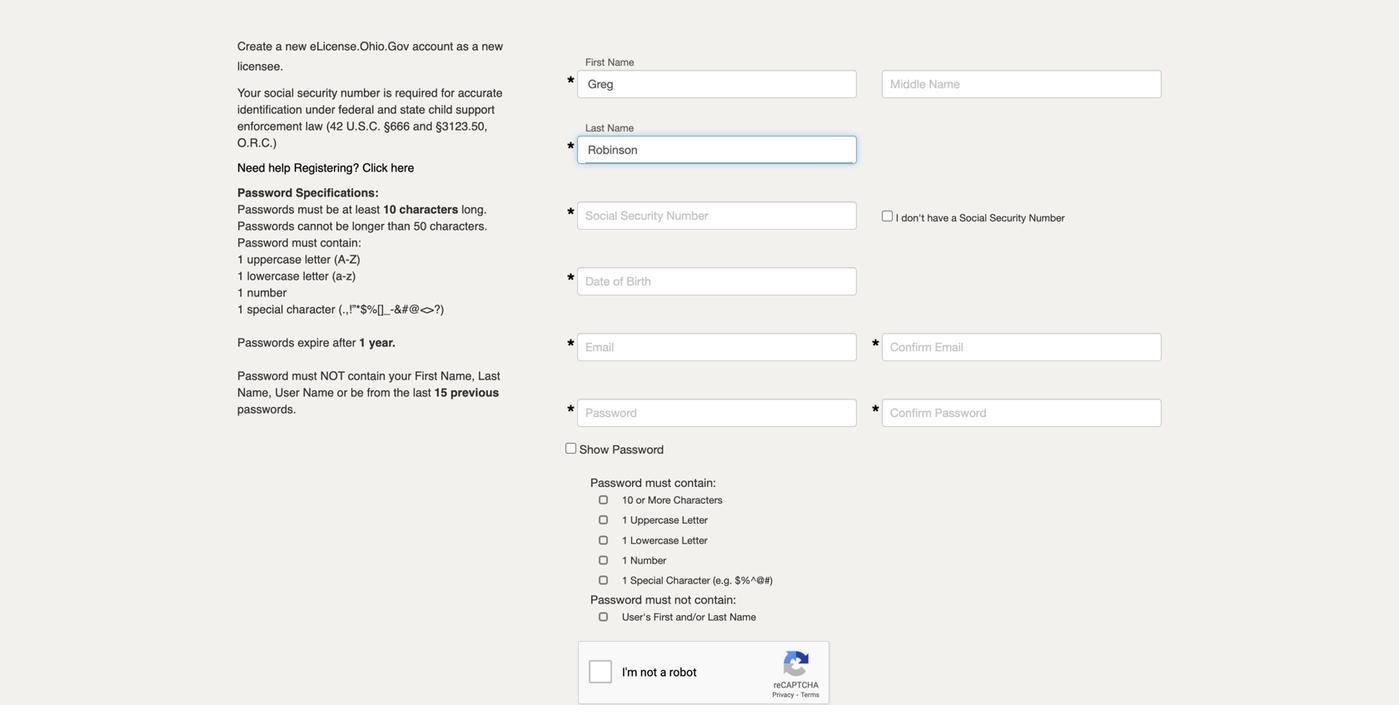 Task type: locate. For each thing, give the bounding box(es) containing it.
middle
[[891, 77, 926, 91]]

contain: down (e.g.
[[695, 593, 737, 607]]

from
[[367, 386, 390, 400]]

passwords
[[237, 203, 295, 216], [237, 220, 295, 233], [237, 336, 295, 350]]

last down the first name
[[586, 122, 605, 134]]

elicense.ohio.gov
[[310, 40, 409, 53]]

0 vertical spatial unchecked image
[[599, 555, 622, 565]]

name up last name
[[608, 56, 634, 68]]

user's
[[622, 612, 651, 623]]

password up user
[[237, 370, 289, 383]]

passwords up uppercase
[[237, 220, 295, 233]]

email down date
[[586, 340, 614, 354]]

letter down 1 uppercase letter
[[682, 535, 708, 546]]

state
[[400, 103, 426, 116]]

account
[[413, 40, 453, 53]]

0 vertical spatial confirm
[[891, 340, 932, 354]]

0 vertical spatial last
[[586, 122, 605, 134]]

I don't have a Social Security Number checkbox
[[882, 211, 893, 222]]

first
[[586, 56, 605, 68], [415, 370, 438, 383], [654, 612, 673, 623]]

than
[[388, 220, 411, 233]]

last right and/or at the bottom
[[708, 612, 727, 623]]

number up special
[[247, 286, 287, 300]]

name, up passwords.
[[237, 386, 272, 400]]

first up last
[[415, 370, 438, 383]]

password up password must contain:
[[613, 443, 664, 457]]

§3123.50,
[[436, 120, 488, 133]]

a right have at the right
[[952, 212, 957, 224]]

0 horizontal spatial name,
[[237, 386, 272, 400]]

1 horizontal spatial social
[[960, 212, 987, 224]]

must down "special"
[[646, 593, 672, 607]]

1 vertical spatial be
[[336, 220, 349, 233]]

be inside password must not contain your first name, last name, user name or                                  be from the last
[[351, 386, 364, 400]]

number inside the your social security number is required for accurate identification under federal and state child support enforcement law (42 u.s.c. §666 and §3123.50, o.r.c.)
[[341, 86, 380, 100]]

uppercase
[[631, 515, 680, 526]]

2 unchecked image from the top
[[599, 575, 622, 585]]

last up 'previous'
[[478, 370, 500, 383]]

number
[[341, 86, 380, 100], [247, 286, 287, 300]]

unchecked image for 1 uppercase letter
[[599, 515, 622, 525]]

1 vertical spatial last
[[478, 370, 500, 383]]

here
[[391, 161, 415, 175]]

4 unchecked image from the top
[[599, 612, 622, 622]]

first down the password must not contain:
[[654, 612, 673, 623]]

0 vertical spatial be
[[326, 203, 339, 216]]

name for middle name
[[929, 77, 960, 91]]

10
[[383, 203, 396, 216], [622, 495, 634, 506]]

1 vertical spatial contain:
[[675, 476, 717, 490]]

1
[[237, 253, 244, 266], [237, 270, 244, 283], [237, 286, 244, 300], [237, 303, 244, 316], [359, 336, 366, 350], [622, 515, 628, 526], [622, 535, 628, 546], [622, 555, 628, 567], [622, 575, 628, 587]]

2 horizontal spatial last
[[708, 612, 727, 623]]

0 vertical spatial letter
[[682, 515, 708, 526]]

user
[[275, 386, 300, 400]]

1 vertical spatial number
[[247, 286, 287, 300]]

confirm down confirm email
[[891, 406, 932, 420]]

unchecked image up '1 number'
[[599, 535, 622, 545]]

password down show password
[[591, 476, 642, 490]]

10 down password must contain:
[[622, 495, 634, 506]]

be left at
[[326, 203, 339, 216]]

password
[[237, 186, 293, 200], [237, 236, 289, 250], [237, 370, 289, 383], [586, 406, 637, 420], [935, 406, 987, 420], [613, 443, 664, 457], [591, 476, 642, 490], [591, 593, 642, 607]]

be down contain
[[351, 386, 364, 400]]

unchecked image down password must contain:
[[599, 495, 622, 505]]

confirm
[[891, 340, 932, 354], [891, 406, 932, 420]]

date
[[586, 275, 610, 288]]

0 vertical spatial name,
[[441, 370, 475, 383]]

and down 'is'
[[378, 103, 397, 116]]

(.,!"*$%[]_-
[[339, 303, 394, 316]]

name,
[[441, 370, 475, 383], [237, 386, 272, 400]]

passwords down help
[[237, 203, 295, 216]]

Middle Name text field
[[882, 70, 1162, 98]]

unchecked image
[[599, 555, 622, 565], [599, 575, 622, 585]]

unchecked image
[[599, 495, 622, 505], [599, 515, 622, 525], [599, 535, 622, 545], [599, 612, 622, 622]]

Last Name text field
[[577, 136, 857, 164]]

last inside password must not contain your first name, last name, user name or                                  be from the last
[[478, 370, 500, 383]]

unchecked image for 1 lowercase letter
[[599, 535, 622, 545]]

number inside password specifications: passwords must be at least 10 characters long. passwords cannot be longer than 50 characters. password must contain: 1 uppercase letter (a-z) 1 lowercase letter (a-z) 1 number 1 special character (.,!"*$%[]_-&#@<>?)
[[247, 286, 287, 300]]

new right as
[[482, 40, 503, 53]]

1 vertical spatial first
[[415, 370, 438, 383]]

u.s.c.
[[346, 120, 381, 133]]

cannot
[[298, 220, 333, 233]]

2 unchecked image from the top
[[599, 515, 622, 525]]

0 horizontal spatial last
[[478, 370, 500, 383]]

security up the birth in the top left of the page
[[621, 209, 664, 222]]

1 unchecked image from the top
[[599, 555, 622, 565]]

create
[[237, 40, 272, 53]]

1 vertical spatial 10
[[622, 495, 634, 506]]

2 letter from the top
[[682, 535, 708, 546]]

contain:
[[320, 236, 361, 250], [675, 476, 717, 490], [695, 593, 737, 607]]

and down state
[[413, 120, 433, 133]]

10 up "than"
[[383, 203, 396, 216]]

show
[[580, 443, 609, 457]]

1 letter from the top
[[682, 515, 708, 526]]

identification
[[237, 103, 302, 116]]

letter for 1 lowercase letter
[[682, 535, 708, 546]]

1 vertical spatial confirm
[[891, 406, 932, 420]]

name down the first name
[[608, 122, 634, 134]]

1 horizontal spatial email
[[935, 340, 964, 354]]

support
[[456, 103, 495, 116]]

first up last name
[[586, 56, 605, 68]]

year.
[[369, 336, 396, 350]]

or left more
[[636, 495, 645, 506]]

be down at
[[336, 220, 349, 233]]

0 horizontal spatial email
[[586, 340, 614, 354]]

z)
[[350, 253, 361, 266]]

security
[[297, 86, 338, 100]]

10 inside password specifications: passwords must be at least 10 characters long. passwords cannot be longer than 50 characters. password must contain: 1 uppercase letter (a-z) 1 lowercase letter (a-z) 1 number 1 special character (.,!"*$%[]_-&#@<>?)
[[383, 203, 396, 216]]

3 unchecked image from the top
[[599, 535, 622, 545]]

0 horizontal spatial social
[[586, 209, 618, 222]]

birth
[[627, 275, 651, 288]]

2 email from the left
[[935, 340, 964, 354]]

contain: up (a-
[[320, 236, 361, 250]]

0 horizontal spatial or
[[337, 386, 348, 400]]

name for first name
[[608, 56, 634, 68]]

or down the not
[[337, 386, 348, 400]]

0 horizontal spatial 10
[[383, 203, 396, 216]]

2 vertical spatial passwords
[[237, 336, 295, 350]]

number up federal
[[341, 86, 380, 100]]

contain: up "characters"
[[675, 476, 717, 490]]

social right have at the right
[[960, 212, 987, 224]]

letter
[[305, 253, 331, 266], [303, 270, 329, 283]]

2 vertical spatial be
[[351, 386, 364, 400]]

name down the not
[[303, 386, 334, 400]]

1 vertical spatial name,
[[237, 386, 272, 400]]

name
[[608, 56, 634, 68], [929, 77, 960, 91], [608, 122, 634, 134], [303, 386, 334, 400], [730, 612, 757, 623]]

be for must
[[336, 220, 349, 233]]

(a-
[[334, 253, 350, 266]]

0 horizontal spatial new
[[285, 40, 307, 53]]

confirm up confirm password
[[891, 340, 932, 354]]

1 vertical spatial letter
[[303, 270, 329, 283]]

must for password must not contain your first name, last name, user name or                                  be from the last
[[292, 370, 317, 383]]

0 vertical spatial or
[[337, 386, 348, 400]]

name inside password must not contain your first name, last name, user name or                                  be from the last
[[303, 386, 334, 400]]

1 horizontal spatial first
[[586, 56, 605, 68]]

1 new from the left
[[285, 40, 307, 53]]

1 horizontal spatial last
[[586, 122, 605, 134]]

must up more
[[646, 476, 672, 490]]

z)
[[346, 270, 356, 283]]

Password password field
[[577, 399, 857, 427]]

0 vertical spatial 10
[[383, 203, 396, 216]]

1 vertical spatial passwords
[[237, 220, 295, 233]]

2 passwords from the top
[[237, 220, 295, 233]]

user's first and/or last name
[[622, 612, 757, 623]]

last
[[586, 122, 605, 134], [478, 370, 500, 383], [708, 612, 727, 623]]

a right create
[[276, 40, 282, 53]]

1 vertical spatial or
[[636, 495, 645, 506]]

1 horizontal spatial name,
[[441, 370, 475, 383]]

0 vertical spatial number
[[341, 86, 380, 100]]

new right create
[[285, 40, 307, 53]]

not
[[320, 370, 345, 383]]

name right middle
[[929, 77, 960, 91]]

name, up 15 on the left bottom
[[441, 370, 475, 383]]

special
[[247, 303, 284, 316]]

1 horizontal spatial number
[[341, 86, 380, 100]]

email up confirm password
[[935, 340, 964, 354]]

Social Security Number text field
[[577, 202, 857, 230]]

social up date
[[586, 209, 618, 222]]

passwords down special
[[237, 336, 295, 350]]

and
[[378, 103, 397, 116], [413, 120, 433, 133]]

1 horizontal spatial new
[[482, 40, 503, 53]]

the
[[394, 386, 410, 400]]

unchecked image left "special"
[[599, 575, 622, 585]]

0 horizontal spatial first
[[415, 370, 438, 383]]

1 unchecked image from the top
[[599, 495, 622, 505]]

least
[[355, 203, 380, 216]]

don't
[[902, 212, 925, 224]]

0 horizontal spatial number
[[247, 286, 287, 300]]

unchecked image down the password must not contain:
[[599, 612, 622, 622]]

licensee.
[[237, 59, 284, 73]]

letter down "characters"
[[682, 515, 708, 526]]

None checkbox
[[566, 443, 577, 454]]

contain: inside password specifications: passwords must be at least 10 characters long. passwords cannot be longer than 50 characters. password must contain: 1 uppercase letter (a-z) 1 lowercase letter (a-z) 1 number 1 special character (.,!"*$%[]_-&#@<>?)
[[320, 236, 361, 250]]

unchecked image left uppercase
[[599, 515, 622, 525]]

a
[[276, 40, 282, 53], [472, 40, 479, 53], [952, 212, 957, 224]]

1 vertical spatial letter
[[682, 535, 708, 546]]

1 vertical spatial unchecked image
[[599, 575, 622, 585]]

letter
[[682, 515, 708, 526], [682, 535, 708, 546]]

character
[[287, 303, 335, 316]]

show password
[[577, 443, 664, 457]]

unchecked image down 1 lowercase letter
[[599, 555, 622, 565]]

security right have at the right
[[990, 212, 1027, 224]]

a right as
[[472, 40, 479, 53]]

must inside password must not contain your first name, last name, user name or                                  be from the last
[[292, 370, 317, 383]]

social security number
[[586, 209, 709, 222]]

law
[[306, 120, 323, 133]]

0 vertical spatial and
[[378, 103, 397, 116]]

2 vertical spatial first
[[654, 612, 673, 623]]

number
[[667, 209, 709, 222], [1029, 212, 1065, 224], [631, 555, 667, 567]]

password up uppercase
[[237, 236, 289, 250]]

2 confirm from the top
[[891, 406, 932, 420]]

new
[[285, 40, 307, 53], [482, 40, 503, 53]]

first name
[[586, 56, 634, 68]]

long.
[[462, 203, 487, 216]]

confirm password
[[891, 406, 987, 420]]

your
[[237, 86, 261, 100]]

must
[[298, 203, 323, 216], [292, 236, 317, 250], [292, 370, 317, 383], [646, 476, 672, 490], [646, 593, 672, 607]]

password up user's
[[591, 593, 642, 607]]

not
[[675, 593, 692, 607]]

1 confirm from the top
[[891, 340, 932, 354]]

2 vertical spatial last
[[708, 612, 727, 623]]

must up user
[[292, 370, 317, 383]]

characters
[[674, 495, 723, 506]]

have
[[928, 212, 949, 224]]

0 vertical spatial passwords
[[237, 203, 295, 216]]

1 vertical spatial and
[[413, 120, 433, 133]]

1 email from the left
[[586, 340, 614, 354]]

0 vertical spatial contain:
[[320, 236, 361, 250]]

after
[[333, 336, 356, 350]]

social
[[264, 86, 294, 100]]



Task type: describe. For each thing, give the bounding box(es) containing it.
password down need
[[237, 186, 293, 200]]

lowercase
[[631, 535, 679, 546]]

i don't have a social security number
[[897, 212, 1065, 224]]

2 vertical spatial contain:
[[695, 593, 737, 607]]

password up show password
[[586, 406, 637, 420]]

create a new elicense.ohio.gov account as a new licensee.
[[237, 40, 503, 73]]

password down confirm email
[[935, 406, 987, 420]]

need help registering? click here
[[237, 161, 415, 175]]

3 passwords from the top
[[237, 336, 295, 350]]

unchecked image for user's first and/or last name
[[599, 612, 622, 622]]

password must contain:
[[591, 476, 717, 490]]

first inside password must not contain your first name, last name, user name or                                  be from the last
[[415, 370, 438, 383]]

1 horizontal spatial and
[[413, 120, 433, 133]]

lowercase
[[247, 270, 300, 283]]

unchecked image for 1 special character (e.g. $%^@#)
[[599, 575, 622, 585]]

0 vertical spatial letter
[[305, 253, 331, 266]]

0 horizontal spatial security
[[621, 209, 664, 222]]

$%^@#)
[[735, 575, 773, 587]]

registering?
[[294, 161, 359, 175]]

Date of Birth text field
[[577, 267, 857, 296]]

Email text field
[[577, 333, 857, 362]]

(e.g.
[[713, 575, 733, 587]]

last
[[413, 386, 431, 400]]

Confirm Password password field
[[882, 399, 1162, 427]]

1 horizontal spatial security
[[990, 212, 1027, 224]]

1 uppercase letter
[[622, 515, 708, 526]]

passwords expire after 1 year.
[[237, 336, 396, 350]]

middle name
[[891, 77, 960, 91]]

password must not contain your first name, last name, user name or                                  be from the last
[[237, 370, 500, 400]]

your social security number is required for accurate identification under federal and state child support enforcement law (42 u.s.c. §666 and §3123.50, o.r.c.)
[[237, 86, 503, 150]]

be for contain
[[351, 386, 364, 400]]

and/or
[[676, 612, 705, 623]]

is
[[384, 86, 392, 100]]

1 passwords from the top
[[237, 203, 295, 216]]

as
[[457, 40, 469, 53]]

1 number
[[622, 555, 667, 567]]

uppercase
[[247, 253, 302, 266]]

(a-
[[332, 270, 346, 283]]

accurate
[[458, 86, 503, 100]]

name for last name
[[608, 122, 634, 134]]

enforcement
[[237, 120, 302, 133]]

password must not contain:
[[591, 593, 737, 607]]

characters
[[400, 203, 459, 216]]

date of birth
[[586, 275, 651, 288]]

special
[[631, 575, 664, 587]]

(42
[[326, 120, 343, 133]]

2 horizontal spatial a
[[952, 212, 957, 224]]

1 horizontal spatial 10
[[622, 495, 634, 506]]

10 or more characters
[[622, 495, 723, 506]]

previous
[[451, 386, 499, 400]]

unchecked image for 1 number
[[599, 555, 622, 565]]

letter for 1 uppercase letter
[[682, 515, 708, 526]]

longer
[[352, 220, 385, 233]]

more
[[648, 495, 671, 506]]

click
[[363, 161, 388, 175]]

expire
[[298, 336, 330, 350]]

for
[[441, 86, 455, 100]]

need
[[237, 161, 265, 175]]

0 vertical spatial first
[[586, 56, 605, 68]]

name down the $%^@#)
[[730, 612, 757, 623]]

your
[[389, 370, 412, 383]]

under
[[306, 103, 335, 116]]

unchecked image for 10 or more characters
[[599, 495, 622, 505]]

i
[[897, 212, 899, 224]]

specifications:
[[296, 186, 379, 200]]

help
[[269, 161, 291, 175]]

passwords.
[[237, 403, 296, 416]]

required
[[395, 86, 438, 100]]

of
[[613, 275, 624, 288]]

character
[[667, 575, 711, 587]]

o.r.c.)
[[237, 136, 277, 150]]

must for password must not contain:
[[646, 593, 672, 607]]

must up cannot
[[298, 203, 323, 216]]

need help registering? click here link
[[237, 161, 415, 175]]

federal
[[339, 103, 374, 116]]

confirm email
[[891, 340, 964, 354]]

0 horizontal spatial and
[[378, 103, 397, 116]]

must down cannot
[[292, 236, 317, 250]]

50
[[414, 220, 427, 233]]

at
[[343, 203, 352, 216]]

15
[[435, 386, 448, 400]]

Confirm Email text field
[[882, 333, 1162, 362]]

child
[[429, 103, 453, 116]]

0 horizontal spatial a
[[276, 40, 282, 53]]

1 horizontal spatial or
[[636, 495, 645, 506]]

1 horizontal spatial a
[[472, 40, 479, 53]]

characters.
[[430, 220, 488, 233]]

2 new from the left
[[482, 40, 503, 53]]

must for password must contain:
[[646, 476, 672, 490]]

confirm for confirm email
[[891, 340, 932, 354]]

2 horizontal spatial first
[[654, 612, 673, 623]]

&#@<>?)
[[394, 303, 444, 316]]

1 lowercase letter
[[622, 535, 708, 546]]

contain
[[348, 370, 386, 383]]

password specifications: passwords must be at least 10 characters long. passwords cannot be longer than 50 characters. password must contain: 1 uppercase letter (a-z) 1 lowercase letter (a-z) 1 number 1 special character (.,!"*$%[]_-&#@<>?)
[[237, 186, 488, 316]]

1 special character (e.g. $%^@#)
[[622, 575, 773, 587]]

password inside password must not contain your first name, last name, user name or                                  be from the last
[[237, 370, 289, 383]]

confirm for confirm password
[[891, 406, 932, 420]]

First Name text field
[[577, 70, 857, 98]]

or inside password must not contain your first name, last name, user name or                                  be from the last
[[337, 386, 348, 400]]

last name
[[586, 122, 634, 134]]



Task type: vqa. For each thing, say whether or not it's contained in the screenshot.
REGISTRATION
no



